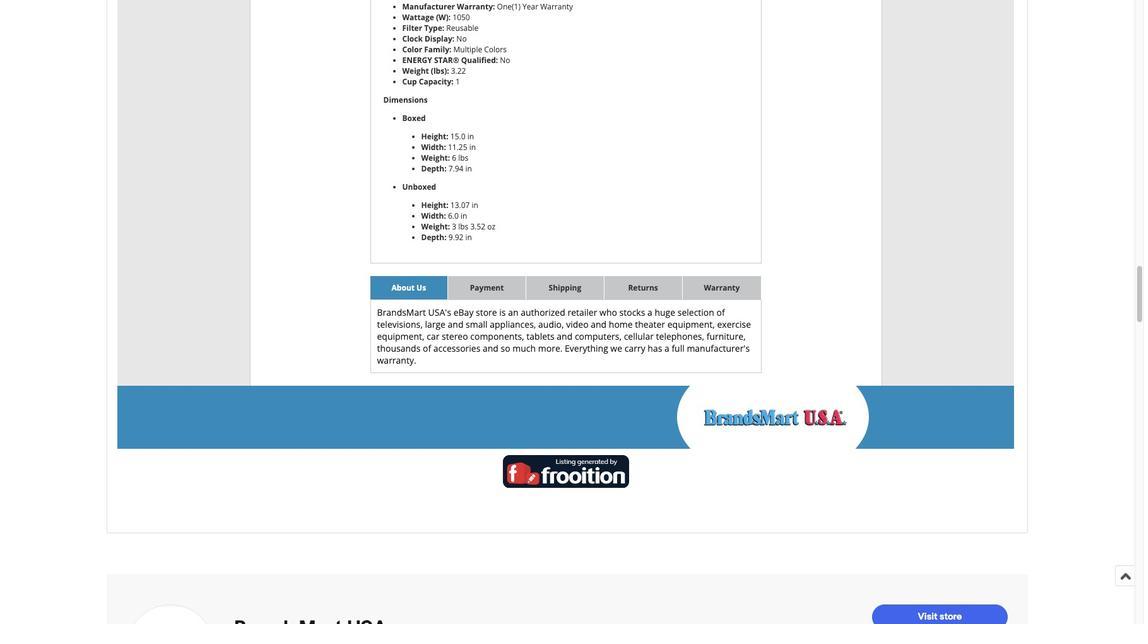 Task type: locate. For each thing, give the bounding box(es) containing it.
visit
[[918, 611, 938, 623]]

visit store
[[918, 611, 962, 623]]



Task type: vqa. For each thing, say whether or not it's contained in the screenshot.
store
yes



Task type: describe. For each thing, give the bounding box(es) containing it.
store
[[940, 611, 962, 623]]

visit store link
[[872, 605, 1008, 625]]



